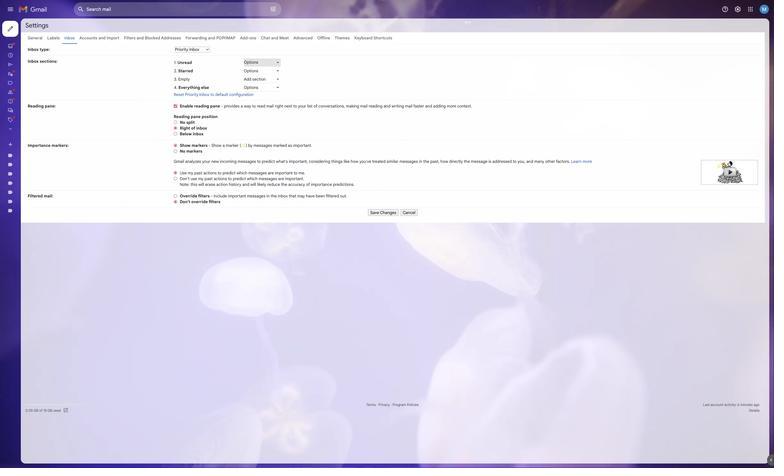 Task type: locate. For each thing, give the bounding box(es) containing it.
messages up reduce
[[288, 196, 308, 202]]

- left include
[[234, 215, 236, 221]]

3. empty
[[193, 85, 211, 91]]

mirage glisten
[[21, 221, 50, 227]]

will
[[220, 202, 227, 208], [278, 202, 285, 208]]

inbox
[[218, 140, 230, 145], [214, 146, 226, 152], [309, 215, 320, 221]]

importance
[[31, 159, 56, 165]]

of up below inbox at the left top of page
[[213, 140, 217, 145]]

2 vertical spatial -
[[234, 215, 236, 221]]

1 will from the left
[[220, 202, 227, 208]]

and right faster
[[473, 115, 480, 121]]

don't for don't override filters
[[200, 222, 211, 227]]

1 horizontal spatial will
[[278, 202, 285, 208]]

important,
[[321, 177, 342, 182]]

your left new
[[225, 177, 234, 182]]

main menu image
[[8, 6, 15, 14]]

· right privacy in the bottom right of the page
[[434, 448, 435, 453]]

0 horizontal spatial ·
[[419, 448, 420, 453]]

2 vertical spatial options
[[271, 95, 287, 100]]

0 vertical spatial a
[[268, 115, 270, 121]]

the left past,
[[471, 177, 477, 182]]

general
[[31, 39, 47, 45]]

no for no markers
[[200, 166, 206, 171]]

position
[[224, 127, 242, 132]]

0 horizontal spatial pane
[[212, 127, 223, 132]]

1 horizontal spatial reading
[[193, 127, 211, 132]]

0 vertical spatial my
[[209, 190, 215, 195]]

gmail
[[193, 177, 205, 182]]

· right terms
[[419, 448, 420, 453]]

my right use
[[220, 196, 226, 202]]

keyboard shortcuts
[[394, 39, 436, 45]]

1 vertical spatial actions
[[238, 196, 252, 202]]

2 gb from the left
[[53, 454, 58, 459]]

the right directly
[[516, 177, 523, 182]]

0 horizontal spatial show
[[200, 159, 212, 165]]

1 horizontal spatial of
[[340, 202, 345, 208]]

options button for 2.
[[271, 75, 312, 83]]

None radio
[[193, 160, 197, 164]]

1 horizontal spatial ·
[[434, 448, 435, 453]]

save changes button
[[409, 233, 443, 240]]

1 vertical spatial -
[[232, 159, 234, 165]]

to up history
[[254, 196, 258, 202]]

1 options button from the top
[[271, 65, 312, 74]]

predict down incoming
[[247, 190, 262, 195]]

and left pop/imap
[[231, 39, 239, 45]]

None radio
[[193, 196, 197, 201]]

general link
[[31, 39, 47, 45]]

0 vertical spatial which
[[263, 190, 275, 195]]

1 gb from the left
[[37, 454, 43, 459]]

treated
[[414, 177, 429, 182]]

add-ons link
[[267, 39, 285, 45]]

inbox left that
[[309, 215, 320, 221]]

been
[[351, 215, 361, 221]]

1 horizontal spatial inbox link
[[72, 39, 83, 45]]

0 vertical spatial your
[[331, 115, 340, 121]]

no markers
[[200, 166, 225, 171]]

to inside the 'don't use my past actions to predict which messages are important. note: this will erase action history and will likely reduce the accuracy of importance predictions.'
[[254, 196, 258, 202]]

actions up action
[[238, 196, 252, 202]]

past inside the 'don't use my past actions to predict which messages are important. note: this will erase action history and will likely reduce the accuracy of importance predictions.'
[[227, 196, 236, 202]]

- for show
[[232, 159, 234, 165]]

inbox link right labels link
[[72, 39, 83, 45]]

pane up the split at the left
[[212, 127, 223, 132]]

reading for reading pane:
[[31, 115, 49, 121]]

below
[[200, 146, 213, 152]]

mail
[[296, 115, 304, 121], [400, 115, 409, 121], [450, 115, 459, 121]]

are up reduce
[[309, 196, 316, 202]]

4. everything else
[[193, 95, 232, 100]]

may
[[331, 215, 339, 221]]

important down history
[[254, 215, 273, 221]]

options button for 1.
[[271, 65, 312, 74]]

0 horizontal spatial mail
[[296, 115, 304, 121]]

2 don't from the top
[[200, 222, 211, 227]]

2 horizontal spatial of
[[349, 115, 353, 121]]

0 vertical spatial markers
[[213, 159, 231, 165]]

and inside filters and blocked addresses link
[[152, 39, 160, 45]]

markers up no markers
[[213, 159, 231, 165]]

0 horizontal spatial will
[[220, 202, 227, 208]]

1 horizontal spatial your
[[331, 115, 340, 121]]

1 vertical spatial which
[[275, 196, 286, 202]]

0 horizontal spatial your
[[225, 177, 234, 182]]

and right "chat" on the left of page
[[301, 39, 309, 45]]

2 no from the top
[[200, 166, 206, 171]]

which
[[263, 190, 275, 195], [275, 196, 286, 202]]

my inside the 'don't use my past actions to predict which messages are important. note: this will erase action history and will likely reduce the accuracy of importance predictions.'
[[220, 196, 226, 202]]

3 options from the top
[[271, 95, 287, 100]]

1 vertical spatial important.
[[317, 196, 338, 202]]

important. up accuracy
[[317, 196, 338, 202]]

inbox up "snoozed" link
[[31, 52, 43, 58]]

a
[[268, 115, 270, 121], [247, 159, 250, 165]]

and right history
[[269, 202, 277, 208]]

2 vertical spatial options button
[[271, 93, 312, 102]]

1 horizontal spatial how
[[490, 177, 498, 182]]

don't up note:
[[200, 196, 211, 202]]

3 options button from the top
[[271, 93, 312, 102]]

mail right making
[[400, 115, 409, 121]]

inbox link up snoozed at the top left
[[21, 48, 33, 54]]

keyboard
[[394, 39, 414, 45]]

keyboard shortcuts link
[[394, 39, 436, 45]]

addresses
[[179, 39, 201, 45]]

and right you, on the top right of page
[[585, 177, 593, 182]]

of
[[349, 115, 353, 121], [213, 140, 217, 145], [340, 202, 345, 208]]

1 vertical spatial options button
[[271, 75, 312, 83]]

privacy link
[[421, 448, 433, 453]]

meetings link
[[21, 201, 39, 206]]

1 horizontal spatial reading
[[410, 115, 425, 121]]

which up likely
[[275, 196, 286, 202]]

navigation containing snoozed
[[0, 21, 77, 469]]

of right accuracy
[[340, 202, 345, 208]]

1 horizontal spatial gb
[[53, 454, 58, 459]]

1 horizontal spatial are
[[309, 196, 316, 202]]

1 vertical spatial markers
[[207, 166, 225, 171]]

promotions link
[[21, 130, 45, 136]]

important. right as
[[326, 159, 347, 165]]

many
[[594, 177, 605, 182]]

read
[[286, 115, 295, 121]]

more
[[497, 115, 507, 121]]

1 don't from the top
[[200, 196, 211, 202]]

1 vertical spatial my
[[220, 196, 226, 202]]

else
[[224, 95, 232, 100]]

inbox right labels
[[72, 39, 83, 45]]

that
[[321, 215, 329, 221]]

inbox up snoozed at the top left
[[21, 48, 33, 54]]

1 vertical spatial predict
[[247, 190, 262, 195]]

1 no from the top
[[200, 133, 206, 139]]

0 horizontal spatial -
[[232, 159, 234, 165]]

Below inbox radio
[[193, 147, 197, 151]]

1 horizontal spatial show
[[235, 159, 246, 165]]

social
[[21, 100, 34, 105]]

gb
[[37, 454, 43, 459], [53, 454, 58, 459]]

pane:
[[50, 115, 62, 121]]

1 show from the left
[[200, 159, 212, 165]]

gb right 0.05
[[37, 454, 43, 459]]

0 horizontal spatial past
[[216, 190, 225, 195]]

1 options from the top
[[271, 67, 287, 72]]

mail right read
[[296, 115, 304, 121]]

add
[[271, 85, 279, 91]]

options
[[271, 67, 287, 72], [271, 76, 287, 81], [271, 95, 287, 100]]

dazzle
[[40, 170, 54, 176]]

past up erase
[[227, 196, 236, 202]]

1 vertical spatial don't
[[200, 222, 211, 227]]

meet
[[311, 39, 321, 45]]

2 options from the top
[[271, 76, 287, 81]]

1 vertical spatial options
[[271, 76, 287, 81]]

what's
[[307, 177, 320, 182]]

messages inside the 'don't use my past actions to predict which messages are important. note: this will erase action history and will likely reduce the accuracy of importance predictions.'
[[288, 196, 308, 202]]

mail left faster
[[450, 115, 459, 121]]

footer
[[23, 447, 775, 460]]

reading up reading pane position
[[216, 115, 233, 121]]

a left marker on the left of the page
[[247, 159, 250, 165]]

reading left writing
[[410, 115, 425, 121]]

use
[[212, 196, 219, 202]]

1 vertical spatial past
[[227, 196, 236, 202]]

no split
[[200, 133, 217, 139]]

which up history
[[263, 190, 275, 195]]

0 horizontal spatial important
[[254, 215, 273, 221]]

show markers - show a marker (
[[200, 159, 269, 165]]

actions up erase
[[226, 190, 241, 195]]

inbox up below inbox at the left top of page
[[218, 140, 230, 145]]

your left list
[[331, 115, 340, 121]]

will left likely
[[278, 202, 285, 208]]

accounts and import link
[[88, 39, 133, 45]]

predict down use my past actions to predict which messages are important to me.
[[259, 196, 273, 202]]

1 vertical spatial in
[[296, 215, 300, 221]]

0 vertical spatial are
[[298, 190, 304, 195]]

gb right 15
[[53, 454, 58, 459]]

radiant sunshine link
[[21, 232, 55, 237]]

action
[[241, 202, 253, 208]]

2 will from the left
[[278, 202, 285, 208]]

don't inside the 'don't use my past actions to predict which messages are important. note: this will erase action history and will likely reduce the accuracy of importance predictions.'
[[200, 196, 211, 202]]

are inside the 'don't use my past actions to predict which messages are important. note: this will erase action history and will likely reduce the accuracy of importance predictions.'
[[309, 196, 316, 202]]

and left the import
[[109, 39, 117, 45]]

by
[[276, 159, 281, 165]]

navigation
[[0, 21, 77, 469], [31, 231, 775, 240]]

0 horizontal spatial how
[[390, 177, 398, 182]]

the inside the 'don't use my past actions to predict which messages are important. note: this will erase action history and will likely reduce the accuracy of importance predictions.'
[[313, 202, 319, 208]]

reset priority inbox to default configuration
[[193, 102, 282, 108]]

markers
[[213, 159, 231, 165], [207, 166, 225, 171]]

0 horizontal spatial gb
[[37, 454, 43, 459]]

addressed
[[547, 177, 569, 182]]

0 vertical spatial -
[[246, 115, 248, 121]]

2 vertical spatial predict
[[259, 196, 273, 202]]

are up the 'don't use my past actions to predict which messages are important. note: this will erase action history and will likely reduce the accuracy of importance predictions.'
[[298, 190, 304, 195]]

how right past,
[[490, 177, 498, 182]]

don't down 'override'
[[200, 222, 211, 227]]

markers for no
[[207, 166, 225, 171]]

to left you, on the top right of page
[[570, 177, 574, 182]]

messages right by
[[282, 159, 302, 165]]

15
[[48, 454, 52, 459]]

labels link
[[53, 39, 66, 45]]

0 vertical spatial no
[[200, 133, 206, 139]]

don't for don't use my past actions to predict which messages are important. note: this will erase action history and will likely reduce the accuracy of importance predictions.
[[200, 196, 211, 202]]

reading pane position
[[193, 127, 242, 132]]

None checkbox
[[193, 116, 197, 121]]

1 vertical spatial reading
[[193, 127, 211, 132]]

the down reduce
[[301, 215, 308, 221]]

predict left what's on the top left
[[291, 177, 306, 182]]

how right like
[[390, 177, 398, 182]]

reading
[[31, 115, 49, 121], [193, 127, 211, 132]]

policies
[[452, 448, 466, 453]]

no right no markers radio
[[200, 166, 206, 171]]

2 options button from the top
[[271, 75, 312, 83]]

updates
[[21, 110, 39, 115]]

1 horizontal spatial important
[[306, 190, 325, 195]]

reading for reading pane position
[[193, 127, 211, 132]]

considering
[[343, 177, 367, 182]]

1 horizontal spatial my
[[220, 196, 226, 202]]

1 horizontal spatial mail
[[400, 115, 409, 121]]

1 vertical spatial of
[[213, 140, 217, 145]]

themes
[[372, 39, 389, 45]]

show up no markers
[[200, 159, 212, 165]]

directly
[[499, 177, 515, 182]]

the right reduce
[[313, 202, 319, 208]]

search mail image
[[84, 4, 95, 16]]

will right this
[[220, 202, 227, 208]]

0 vertical spatial important.
[[326, 159, 347, 165]]

next
[[316, 115, 325, 121]]

promotions
[[21, 130, 45, 136]]

1 vertical spatial are
[[309, 196, 316, 202]]

which inside the 'don't use my past actions to predict which messages are important. note: this will erase action history and will likely reduce the accuracy of importance predictions.'
[[275, 196, 286, 202]]

inbox down "snoozed" link
[[31, 65, 43, 71]]

categories
[[21, 89, 43, 95]]

adding
[[482, 115, 496, 121]]

1 horizontal spatial pane
[[234, 115, 245, 121]]

a left way
[[268, 115, 270, 121]]

to right way
[[280, 115, 284, 121]]

0 horizontal spatial reading
[[31, 115, 49, 121]]

to left default
[[234, 102, 238, 108]]

show left marker on the left of the page
[[235, 159, 246, 165]]

important down what's on the top left
[[306, 190, 325, 195]]

0 vertical spatial reading
[[31, 115, 49, 121]]

filters and blocked addresses link
[[138, 39, 201, 45]]

2 · from the left
[[434, 448, 435, 453]]

- left provides
[[246, 115, 248, 121]]

0 vertical spatial options button
[[271, 65, 312, 74]]

and inside chat and meet link
[[301, 39, 309, 45]]

terms
[[407, 448, 418, 453]]

1 horizontal spatial past
[[227, 196, 236, 202]]

forwarding
[[206, 39, 230, 45]]

1 vertical spatial inbox
[[214, 146, 226, 152]]

past up use
[[216, 190, 225, 195]]

include
[[238, 215, 252, 221]]

list
[[342, 115, 347, 121]]

terms link
[[407, 448, 418, 453]]

of right list
[[349, 115, 353, 121]]

markers up analyzes
[[207, 166, 225, 171]]

and right filters
[[152, 39, 160, 45]]

importance
[[346, 202, 369, 208]]

chat and meet link
[[290, 39, 321, 45]]

0 vertical spatial inbox
[[218, 140, 230, 145]]

of inside the 'don't use my past actions to predict which messages are important. note: this will erase action history and will likely reduce the accuracy of importance predictions.'
[[340, 202, 345, 208]]

forums link
[[21, 120, 36, 126]]

navigation containing save changes
[[31, 231, 775, 240]]

No markers radio
[[193, 166, 197, 171]]

snoozed
[[21, 59, 38, 64]]

filters down include
[[232, 222, 245, 227]]

filters up don't override filters
[[220, 215, 233, 221]]

Right of inbox radio
[[193, 140, 197, 145]]

0 horizontal spatial my
[[209, 190, 215, 195]]

enable reading pane - provides a way to read mail right next to your list of conversations, making mail reading and writing mail faster and adding more context.
[[200, 115, 525, 121]]

0 vertical spatial don't
[[200, 196, 211, 202]]

1 vertical spatial a
[[247, 159, 250, 165]]

and left writing
[[426, 115, 434, 121]]

1 vertical spatial no
[[200, 166, 206, 171]]

1 vertical spatial inbox link
[[21, 48, 33, 54]]

0 vertical spatial options
[[271, 67, 287, 72]]

predict
[[291, 177, 306, 182], [247, 190, 262, 195], [259, 196, 273, 202]]

no up right
[[200, 133, 206, 139]]

1 horizontal spatial in
[[466, 177, 469, 182]]

None search field
[[82, 3, 313, 18]]

pane
[[234, 115, 245, 121], [212, 127, 223, 132]]

glisten
[[36, 221, 50, 227]]

options button
[[271, 65, 312, 74], [271, 75, 312, 83], [271, 93, 312, 102]]

my up use
[[209, 190, 215, 195]]

inbox down right of inbox
[[214, 146, 226, 152]]

0 horizontal spatial reading
[[216, 115, 233, 121]]

1 horizontal spatial -
[[234, 215, 236, 221]]

markers:
[[57, 159, 76, 165]]

2 horizontal spatial mail
[[450, 115, 459, 121]]

1 vertical spatial important
[[254, 215, 273, 221]]

No split radio
[[193, 134, 197, 139]]

pane up "position"
[[234, 115, 245, 121]]

2 mail from the left
[[400, 115, 409, 121]]

- left marker on the left of the page
[[232, 159, 234, 165]]

me.
[[332, 190, 339, 195]]

to left the me.
[[327, 190, 331, 195]]

to right next
[[326, 115, 330, 121]]

0 horizontal spatial are
[[298, 190, 304, 195]]

2 vertical spatial of
[[340, 202, 345, 208]]

in left past,
[[466, 177, 469, 182]]

in down reduce
[[296, 215, 300, 221]]

actions inside the 'don't use my past actions to predict which messages are important. note: this will erase action history and will likely reduce the accuracy of importance predictions.'
[[238, 196, 252, 202]]



Task type: vqa. For each thing, say whether or not it's contained in the screenshot.
THE CANCEL button
yes



Task type: describe. For each thing, give the bounding box(es) containing it.
gb for 15
[[53, 454, 58, 459]]

shortcuts
[[415, 39, 436, 45]]

inbox type:
[[31, 52, 55, 58]]

accounts
[[88, 39, 108, 45]]

0 vertical spatial filters
[[220, 215, 233, 221]]

3 mail from the left
[[450, 115, 459, 121]]

and inside 'accounts and import' link
[[109, 39, 117, 45]]

inbox down else
[[222, 102, 233, 108]]

Search mail text field
[[96, 7, 282, 13]]

add-
[[267, 39, 277, 45]]

importance markers:
[[31, 159, 76, 165]]

predictions.
[[370, 202, 394, 208]]

filters and blocked addresses
[[138, 39, 201, 45]]

right
[[305, 115, 315, 121]]

below inbox
[[200, 146, 226, 152]]

radiant sunshine
[[21, 232, 55, 237]]

categories link
[[21, 89, 43, 95]]

meetings
[[21, 201, 39, 206]]

right
[[200, 140, 211, 145]]

and inside the 'don't use my past actions to predict which messages are important. note: this will erase action history and will likely reduce the accuracy of importance predictions.'
[[269, 202, 277, 208]]

laughter dazzle
[[21, 170, 54, 176]]

offline link
[[353, 39, 367, 45]]

laughter dazzle link
[[21, 170, 54, 176]]

predict inside the 'don't use my past actions to predict which messages are important. note: this will erase action history and will likely reduce the accuracy of importance predictions.'
[[259, 196, 273, 202]]

Use my past actions to predict which messages are important to me. radio
[[193, 190, 197, 195]]

2 reading from the left
[[410, 115, 425, 121]]

accounts and import
[[88, 39, 133, 45]]

2 horizontal spatial -
[[246, 115, 248, 121]]

inbox inside navigation
[[21, 48, 33, 54]]

to up action
[[242, 190, 246, 195]]

markers for show
[[213, 159, 231, 165]]

messages right similar
[[444, 177, 465, 182]]

sent
[[21, 69, 30, 74]]

0 horizontal spatial of
[[213, 140, 217, 145]]

1 vertical spatial pane
[[212, 127, 223, 132]]

don't use my past actions to predict which messages are important. note: this will erase action history and will likely reduce the accuracy of importance predictions.
[[200, 196, 394, 208]]

messages up use my past actions to predict which messages are important to me.
[[264, 177, 285, 182]]

to up use my past actions to predict which messages are important to me.
[[286, 177, 290, 182]]

marker
[[251, 159, 265, 165]]

filters
[[138, 39, 151, 45]]

messages down likely
[[275, 215, 295, 221]]

no for no split
[[200, 133, 206, 139]]

gb for 0.05
[[37, 454, 43, 459]]

)
[[273, 159, 275, 165]]

(
[[267, 159, 268, 165]]

history
[[254, 202, 268, 208]]

3.
[[193, 85, 197, 91]]

privacy
[[421, 448, 433, 453]]

like
[[382, 177, 389, 182]]

Don't override filters radio
[[193, 222, 197, 227]]

1 · from the left
[[419, 448, 420, 453]]

filtered
[[31, 215, 48, 221]]

updates link
[[21, 110, 39, 115]]

import
[[119, 39, 133, 45]]

2 show from the left
[[235, 159, 246, 165]]

4.
[[193, 95, 197, 100]]

reduce
[[297, 202, 311, 208]]

other
[[606, 177, 617, 182]]

0 vertical spatial in
[[466, 177, 469, 182]]

social link
[[21, 100, 34, 105]]

and inside forwarding and pop/imap link
[[231, 39, 239, 45]]

options for 1.
[[271, 67, 287, 72]]

override filters - include important messages in the inbox that may have been filtered out.
[[200, 215, 386, 221]]

forwarding and pop/imap link
[[206, 39, 262, 45]]

important. inside the 'don't use my past actions to predict which messages are important. note: this will erase action history and will likely reduce the accuracy of importance predictions.'
[[317, 196, 338, 202]]

sunshine
[[37, 232, 55, 237]]

2 how from the left
[[490, 177, 498, 182]]

follow link to manage storage image
[[70, 454, 77, 460]]

0 vertical spatial pane
[[234, 115, 245, 121]]

2 vertical spatial inbox
[[309, 215, 320, 221]]

inbox sections:
[[31, 65, 64, 71]]

blocked
[[161, 39, 178, 45]]

messages up likely
[[276, 190, 297, 195]]

0 horizontal spatial in
[[296, 215, 300, 221]]

settings
[[28, 24, 54, 33]]

mirage
[[21, 221, 35, 227]]

erase
[[228, 202, 239, 208]]

15 gb used
[[48, 454, 68, 459]]

1 vertical spatial your
[[225, 177, 234, 182]]

- for include
[[234, 215, 236, 221]]

options for 2.
[[271, 76, 287, 81]]

0 vertical spatial of
[[349, 115, 353, 121]]

1 horizontal spatial a
[[268, 115, 270, 121]]

right of inbox
[[200, 140, 230, 145]]

leaf
[[21, 191, 30, 196]]

2.
[[193, 76, 198, 82]]

0 horizontal spatial a
[[247, 159, 250, 165]]

themes link
[[372, 39, 389, 45]]

add-ons
[[267, 39, 285, 45]]

add section
[[271, 85, 295, 91]]

have
[[340, 215, 350, 221]]

1 mail from the left
[[296, 115, 304, 121]]

memes link
[[21, 211, 35, 217]]

save changes
[[412, 234, 441, 239]]

empty
[[198, 85, 211, 91]]

making
[[385, 115, 399, 121]]

laughter
[[21, 170, 39, 176]]

incoming
[[244, 177, 263, 182]]

writing
[[435, 115, 449, 121]]

override
[[213, 222, 231, 227]]

memes
[[21, 211, 35, 217]]

advanced search options image
[[297, 4, 310, 16]]

1 reading from the left
[[216, 115, 233, 121]]

0 vertical spatial actions
[[226, 190, 241, 195]]

new
[[235, 177, 243, 182]]

filtered mail:
[[31, 215, 59, 221]]

gmail analyzes your new incoming messages to predict what's important, considering things like how you've treated similar messages in the past, how directly the message is addressed to you, and many other factors.
[[193, 177, 635, 182]]

0 vertical spatial past
[[216, 190, 225, 195]]

0 vertical spatial predict
[[291, 177, 306, 182]]

1 vertical spatial filters
[[232, 222, 245, 227]]

forums
[[21, 120, 36, 126]]

context.
[[508, 115, 525, 121]]

footer containing terms
[[23, 447, 775, 460]]

0 vertical spatial important
[[306, 190, 325, 195]]

advanced
[[326, 39, 348, 45]]

) by messages marked as important.
[[273, 159, 347, 165]]

gmail image
[[20, 4, 55, 17]]

0 vertical spatial inbox link
[[72, 39, 83, 45]]

don't override filters
[[200, 222, 245, 227]]

0 horizontal spatial inbox link
[[21, 48, 33, 54]]

1 how from the left
[[390, 177, 398, 182]]

pop/imap
[[240, 39, 262, 45]]

enable
[[200, 115, 215, 121]]

priority
[[206, 102, 220, 108]]

similar
[[430, 177, 443, 182]]



